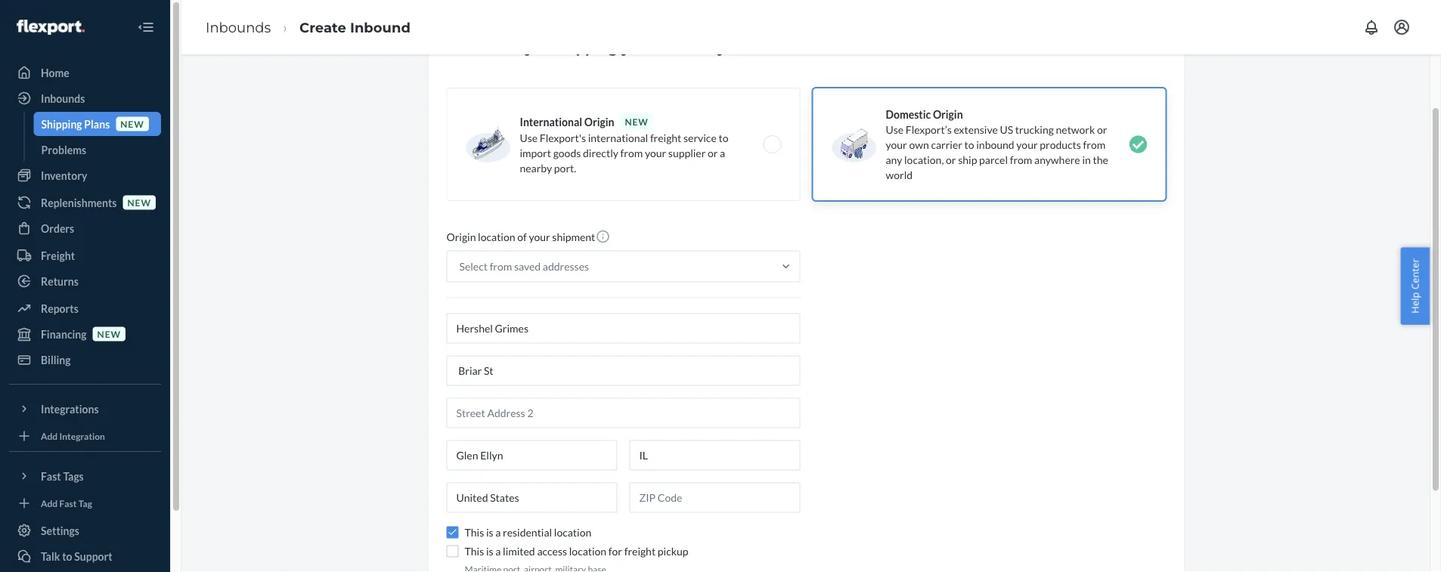 Task type: describe. For each thing, give the bounding box(es) containing it.
international origin
[[520, 116, 614, 129]]

returns
[[41, 275, 79, 288]]

0 vertical spatial location
[[478, 231, 515, 244]]

home link
[[9, 61, 161, 85]]

shipping
[[41, 118, 82, 130]]

tags
[[63, 470, 84, 483]]

inventory link
[[9, 163, 161, 188]]

your down trucking
[[1017, 138, 1038, 151]]

domestic
[[886, 108, 931, 121]]

you
[[525, 40, 551, 56]]

international
[[588, 132, 648, 144]]

new for shipping plans
[[120, 118, 144, 129]]

your up the any
[[886, 138, 907, 151]]

fast tags button
[[9, 464, 161, 489]]

problems
[[41, 143, 86, 156]]

supplier
[[668, 147, 706, 160]]

shipping
[[555, 40, 618, 56]]

State text field
[[630, 441, 801, 471]]

add for add integration
[[41, 431, 58, 442]]

select
[[459, 261, 488, 273]]

from left saved
[[490, 261, 512, 273]]

where are you shipping your inventory from?
[[447, 40, 771, 56]]

products
[[1040, 138, 1081, 151]]

inbound
[[977, 138, 1015, 151]]

service
[[684, 132, 717, 144]]

orders link
[[9, 216, 161, 241]]

to inside button
[[62, 550, 72, 563]]

0 vertical spatial inbounds link
[[206, 19, 271, 35]]

flexport's
[[906, 123, 952, 136]]

port.
[[554, 162, 576, 175]]

orders
[[41, 222, 74, 235]]

settings link
[[9, 519, 161, 543]]

replenishments
[[41, 196, 117, 209]]

talk
[[41, 550, 60, 563]]

import
[[520, 147, 551, 160]]

extensive
[[954, 123, 998, 136]]

the
[[1093, 154, 1109, 166]]

parcel
[[979, 154, 1008, 166]]

your right shipping
[[622, 40, 654, 56]]

inventory
[[658, 40, 726, 56]]

freight link
[[9, 244, 161, 268]]

this for this is a limited access location for freight pickup
[[465, 546, 484, 559]]

domestic origin use flexport's extensive us trucking network or your own carrier to inbound your products from any location, or ship parcel from anywhere in the world
[[886, 108, 1109, 182]]

talk to support
[[41, 550, 112, 563]]

create
[[300, 19, 346, 35]]

1 horizontal spatial or
[[946, 154, 956, 166]]

add integration
[[41, 431, 105, 442]]

a for this is a limited access location for freight pickup
[[496, 546, 501, 559]]

tag
[[78, 498, 92, 509]]

billing link
[[9, 348, 161, 372]]

to inside domestic origin use flexport's extensive us trucking network or your own carrier to inbound your products from any location, or ship parcel from anywhere in the world
[[965, 138, 975, 151]]

from?
[[730, 40, 771, 56]]

center
[[1409, 259, 1422, 290]]

in
[[1083, 154, 1091, 166]]

or inside use flexport's international freight service to import goods directly from your supplier or a nearby port.
[[708, 147, 718, 160]]

1 vertical spatial inbounds
[[41, 92, 85, 105]]

goods
[[553, 147, 581, 160]]

us
[[1000, 123, 1014, 136]]

integration
[[59, 431, 105, 442]]

addresses
[[543, 261, 589, 273]]

pickup
[[658, 546, 689, 559]]

new for international origin
[[625, 116, 649, 127]]

directly
[[583, 147, 619, 160]]

your right the 'of'
[[529, 231, 550, 244]]

saved
[[514, 261, 541, 273]]

use flexport's international freight service to import goods directly from your supplier or a nearby port.
[[520, 132, 729, 175]]

this for this is a residential location
[[465, 527, 484, 540]]

check circle image
[[1130, 136, 1148, 154]]

trucking
[[1016, 123, 1054, 136]]

is for limited
[[486, 546, 494, 559]]

open notifications image
[[1363, 18, 1381, 36]]

international
[[520, 116, 582, 129]]

reports
[[41, 302, 78, 315]]

fast inside dropdown button
[[41, 470, 61, 483]]

problems link
[[34, 138, 161, 162]]

2 horizontal spatial or
[[1097, 123, 1108, 136]]

add integration link
[[9, 427, 161, 445]]

home
[[41, 66, 69, 79]]

add fast tag link
[[9, 495, 161, 513]]

to inside use flexport's international freight service to import goods directly from your supplier or a nearby port.
[[719, 132, 729, 144]]

is for residential
[[486, 527, 494, 540]]

where
[[447, 40, 495, 56]]

this is a limited access location for freight pickup
[[465, 546, 689, 559]]

Street Address 2 text field
[[447, 399, 801, 429]]

reports link
[[9, 296, 161, 321]]



Task type: locate. For each thing, give the bounding box(es) containing it.
a inside use flexport's international freight service to import goods directly from your supplier or a nearby port.
[[720, 147, 725, 160]]

for
[[609, 546, 622, 559]]

help center button
[[1401, 247, 1430, 325]]

freight
[[41, 249, 75, 262]]

freight right for
[[624, 546, 656, 559]]

help center
[[1409, 259, 1422, 314]]

is left residential
[[486, 527, 494, 540]]

nearby
[[520, 162, 552, 175]]

0 vertical spatial add
[[41, 431, 58, 442]]

location,
[[905, 154, 944, 166]]

1 vertical spatial location
[[554, 527, 592, 540]]

City text field
[[447, 441, 618, 471]]

select from saved addresses
[[459, 261, 589, 273]]

integrations button
[[9, 397, 161, 421]]

or
[[1097, 123, 1108, 136], [708, 147, 718, 160], [946, 154, 956, 166]]

2 is from the top
[[486, 546, 494, 559]]

billing
[[41, 354, 71, 366]]

origin up 'select'
[[447, 231, 476, 244]]

own
[[909, 138, 929, 151]]

anywhere
[[1035, 154, 1081, 166]]

Country text field
[[447, 483, 618, 514]]

a left limited
[[496, 546, 501, 559]]

world
[[886, 169, 913, 182]]

location left the 'of'
[[478, 231, 515, 244]]

inbounds
[[206, 19, 271, 35], [41, 92, 85, 105]]

any
[[886, 154, 903, 166]]

origin for domestic
[[933, 108, 963, 121]]

origin for international
[[584, 116, 614, 129]]

new right the plans
[[120, 118, 144, 129]]

add for add fast tag
[[41, 498, 58, 509]]

network
[[1056, 123, 1095, 136]]

0 vertical spatial inbounds
[[206, 19, 271, 35]]

this is a residential location
[[465, 527, 592, 540]]

use
[[886, 123, 904, 136], [520, 132, 538, 144]]

add left integration
[[41, 431, 58, 442]]

from down international
[[621, 147, 643, 160]]

0 horizontal spatial origin
[[447, 231, 476, 244]]

inbound
[[350, 19, 411, 35]]

0 horizontal spatial use
[[520, 132, 538, 144]]

freight inside use flexport's international freight service to import goods directly from your supplier or a nearby port.
[[650, 132, 682, 144]]

inbounds inside breadcrumbs navigation
[[206, 19, 271, 35]]

talk to support button
[[9, 545, 161, 569]]

origin
[[933, 108, 963, 121], [584, 116, 614, 129], [447, 231, 476, 244]]

0 vertical spatial a
[[720, 147, 725, 160]]

plans
[[84, 118, 110, 130]]

1 horizontal spatial origin
[[584, 116, 614, 129]]

None checkbox
[[447, 527, 459, 539]]

from
[[1083, 138, 1106, 151], [621, 147, 643, 160], [1010, 154, 1033, 166], [490, 261, 512, 273]]

2 this from the top
[[465, 546, 484, 559]]

this left limited
[[465, 546, 484, 559]]

open account menu image
[[1393, 18, 1411, 36]]

fast
[[41, 470, 61, 483], [59, 498, 77, 509]]

1 horizontal spatial inbounds link
[[206, 19, 271, 35]]

1 vertical spatial freight
[[624, 546, 656, 559]]

access
[[537, 546, 567, 559]]

shipment
[[552, 231, 595, 244]]

flexport's
[[540, 132, 586, 144]]

0 vertical spatial fast
[[41, 470, 61, 483]]

is left limited
[[486, 546, 494, 559]]

this left residential
[[465, 527, 484, 540]]

fast left 'tags'
[[41, 470, 61, 483]]

flexport logo image
[[17, 20, 85, 35]]

carrier
[[931, 138, 963, 151]]

a for this is a residential location
[[496, 527, 501, 540]]

to right talk
[[62, 550, 72, 563]]

1 vertical spatial is
[[486, 546, 494, 559]]

1 is from the top
[[486, 527, 494, 540]]

help
[[1409, 292, 1422, 314]]

from inside use flexport's international freight service to import goods directly from your supplier or a nearby port.
[[621, 147, 643, 160]]

1 horizontal spatial to
[[719, 132, 729, 144]]

new for financing
[[97, 329, 121, 340]]

freight
[[650, 132, 682, 144], [624, 546, 656, 559]]

new for replenishments
[[127, 197, 151, 208]]

2 horizontal spatial to
[[965, 138, 975, 151]]

2 vertical spatial a
[[496, 546, 501, 559]]

0 horizontal spatial to
[[62, 550, 72, 563]]

to up ship
[[965, 138, 975, 151]]

or down service
[[708, 147, 718, 160]]

or right network
[[1097, 123, 1108, 136]]

ship
[[958, 154, 977, 166]]

of
[[517, 231, 527, 244]]

or down the "carrier"
[[946, 154, 956, 166]]

add
[[41, 431, 58, 442], [41, 498, 58, 509]]

fast tags
[[41, 470, 84, 483]]

First & Last Name text field
[[447, 314, 801, 344]]

your inside use flexport's international freight service to import goods directly from your supplier or a nearby port.
[[645, 147, 666, 160]]

residential
[[503, 527, 552, 540]]

your
[[622, 40, 654, 56], [886, 138, 907, 151], [1017, 138, 1038, 151], [645, 147, 666, 160], [529, 231, 550, 244]]

new up international
[[625, 116, 649, 127]]

0 horizontal spatial inbounds
[[41, 92, 85, 105]]

location left for
[[569, 546, 607, 559]]

add fast tag
[[41, 498, 92, 509]]

0 horizontal spatial inbounds link
[[9, 86, 161, 110]]

2 horizontal spatial origin
[[933, 108, 963, 121]]

a right the supplier
[[720, 147, 725, 160]]

origin inside domestic origin use flexport's extensive us trucking network or your own carrier to inbound your products from any location, or ship parcel from anywhere in the world
[[933, 108, 963, 121]]

inbounds link
[[206, 19, 271, 35], [9, 86, 161, 110]]

1 vertical spatial fast
[[59, 498, 77, 509]]

from right parcel
[[1010, 154, 1033, 166]]

from up the
[[1083, 138, 1106, 151]]

this
[[465, 527, 484, 540], [465, 546, 484, 559]]

0 vertical spatial this
[[465, 527, 484, 540]]

are
[[499, 40, 521, 56]]

is
[[486, 527, 494, 540], [486, 546, 494, 559]]

a left residential
[[496, 527, 501, 540]]

1 add from the top
[[41, 431, 58, 442]]

origin up international
[[584, 116, 614, 129]]

None checkbox
[[447, 546, 459, 558]]

limited
[[503, 546, 535, 559]]

use down domestic
[[886, 123, 904, 136]]

inventory
[[41, 169, 87, 182]]

location up the this is a limited access location for freight pickup
[[554, 527, 592, 540]]

settings
[[41, 525, 79, 537]]

create inbound
[[300, 19, 411, 35]]

1 vertical spatial a
[[496, 527, 501, 540]]

0 vertical spatial freight
[[650, 132, 682, 144]]

2 vertical spatial location
[[569, 546, 607, 559]]

returns link
[[9, 269, 161, 293]]

2 add from the top
[[41, 498, 58, 509]]

1 vertical spatial add
[[41, 498, 58, 509]]

add up settings
[[41, 498, 58, 509]]

integrations
[[41, 403, 99, 416]]

a
[[720, 147, 725, 160], [496, 527, 501, 540], [496, 546, 501, 559]]

origin up flexport's
[[933, 108, 963, 121]]

use inside domestic origin use flexport's extensive us trucking network or your own carrier to inbound your products from any location, or ship parcel from anywhere in the world
[[886, 123, 904, 136]]

location
[[478, 231, 515, 244], [554, 527, 592, 540], [569, 546, 607, 559]]

new up 'orders' link
[[127, 197, 151, 208]]

financing
[[41, 328, 87, 341]]

1 horizontal spatial inbounds
[[206, 19, 271, 35]]

use inside use flexport's international freight service to import goods directly from your supplier or a nearby port.
[[520, 132, 538, 144]]

to right service
[[719, 132, 729, 144]]

close navigation image
[[137, 18, 155, 36]]

1 horizontal spatial use
[[886, 123, 904, 136]]

0 horizontal spatial or
[[708, 147, 718, 160]]

your left the supplier
[[645, 147, 666, 160]]

0 vertical spatial is
[[486, 527, 494, 540]]

shipping plans
[[41, 118, 110, 130]]

1 vertical spatial inbounds link
[[9, 86, 161, 110]]

fast left tag
[[59, 498, 77, 509]]

1 vertical spatial this
[[465, 546, 484, 559]]

breadcrumbs navigation
[[194, 5, 423, 49]]

support
[[74, 550, 112, 563]]

1 this from the top
[[465, 527, 484, 540]]

Street Address text field
[[447, 356, 801, 386]]

to
[[719, 132, 729, 144], [965, 138, 975, 151], [62, 550, 72, 563]]

new down reports link
[[97, 329, 121, 340]]

origin location of your shipment
[[447, 231, 595, 244]]

create inbound link
[[300, 19, 411, 35]]

use up import
[[520, 132, 538, 144]]

ZIP Code text field
[[630, 483, 801, 514]]

freight up the supplier
[[650, 132, 682, 144]]



Task type: vqa. For each thing, say whether or not it's contained in the screenshot.
Learn more .
no



